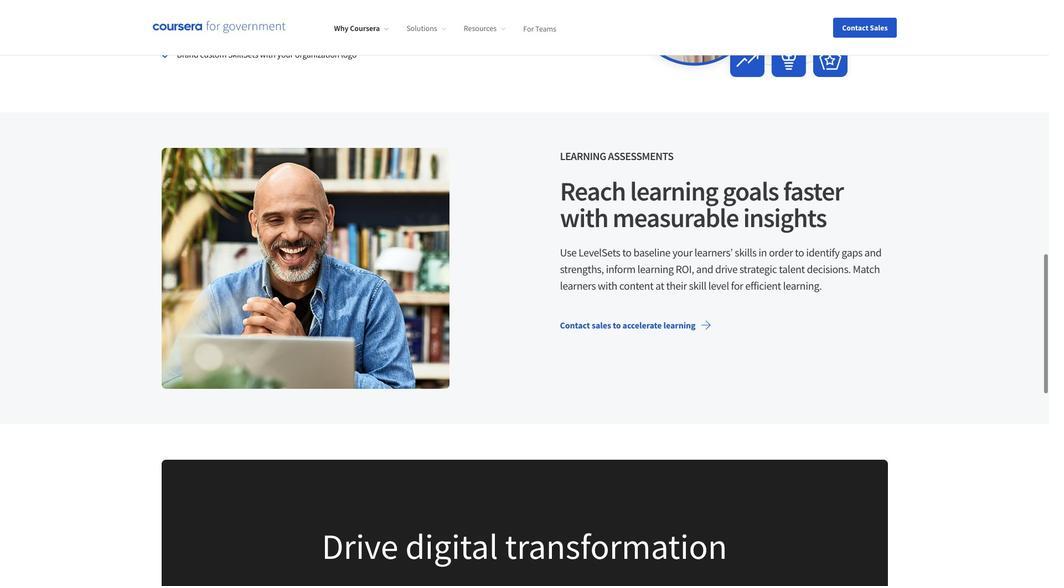 Task type: vqa. For each thing, say whether or not it's contained in the screenshot.
level
yes



Task type: describe. For each thing, give the bounding box(es) containing it.
skill
[[689, 279, 707, 293]]

0 vertical spatial organization
[[383, 30, 427, 41]]

learning inside use levelsets to baseline your learners' skills in order to identify gaps and strengths, inform learning roi, and drive strategic talent decisions. match learners with content at their skill level for efficient learning.
[[638, 262, 674, 276]]

contact sales
[[843, 22, 888, 32]]

0 horizontal spatial for
[[243, 11, 252, 22]]

contact sales to accelerate learning
[[560, 320, 696, 331]]

learning inside the reach learning goals faster with measurable insights
[[630, 175, 719, 208]]

brand
[[177, 49, 199, 60]]

insights
[[744, 201, 827, 234]]

sales
[[592, 320, 612, 331]]

1 horizontal spatial and
[[697, 262, 714, 276]]

with inside use levelsets to baseline your learners' skills in order to identify gaps and strengths, inform learning roi, and drive strategic talent decisions. match learners with content at their skill level for efficient learning.
[[598, 279, 618, 293]]

to for use
[[623, 246, 632, 259]]

reach
[[560, 175, 626, 208]]

offer learner tools for tracking progress to goals
[[177, 11, 345, 22]]

0 vertical spatial skillsets
[[213, 30, 243, 41]]

baseline
[[634, 246, 671, 259]]

levels
[[343, 30, 363, 41]]

learning inside contact sales to accelerate learning "link"
[[664, 320, 696, 331]]

learning assessments
[[560, 149, 674, 163]]

tools
[[223, 11, 241, 22]]

0 vertical spatial goals
[[326, 11, 345, 22]]

assessments
[[608, 149, 674, 163]]

offer
[[177, 11, 195, 22]]

reach learning goals faster with measurable insights
[[560, 175, 844, 234]]

why
[[334, 23, 349, 33]]

digital
[[406, 524, 498, 569]]

talent
[[780, 262, 805, 276]]

in
[[759, 246, 767, 259]]

decisions.
[[807, 262, 852, 276]]

to up talent
[[796, 246, 805, 259]]

contact sales button
[[834, 17, 897, 37]]

configure
[[177, 30, 212, 41]]

for teams link
[[524, 23, 557, 33]]

with inside the reach learning goals faster with measurable insights
[[560, 201, 609, 234]]

your for use levelsets to baseline your learners' skills in order to identify gaps and strengths, inform learning roi, and drive strategic talent decisions. match learners with content at their skill level for efficient learning.
[[673, 246, 693, 259]]

logo
[[341, 49, 357, 60]]

tracking
[[254, 11, 283, 22]]

custom
[[200, 49, 227, 60]]

teams
[[536, 23, 557, 33]]

goals inside the reach learning goals faster with measurable insights
[[723, 175, 779, 208]]

0 vertical spatial with
[[260, 49, 276, 60]]

levelsets
[[579, 246, 621, 259]]

contact for contact sales
[[843, 22, 869, 32]]

use levelsets to baseline your learners' skills in order to identify gaps and strengths, inform learning roi, and drive strategic talent decisions. match learners with content at their skill level for efficient learning.
[[560, 246, 882, 293]]

why coursera link
[[334, 23, 389, 33]]

to for configure
[[245, 30, 252, 41]]

solutions link
[[407, 23, 446, 33]]



Task type: locate. For each thing, give the bounding box(es) containing it.
learners'
[[695, 246, 733, 259]]

contact inside button
[[843, 22, 869, 32]]

with down the the
[[260, 49, 276, 60]]

for
[[524, 23, 534, 33]]

for right tools
[[243, 11, 252, 22]]

0 vertical spatial and
[[287, 30, 300, 41]]

1 vertical spatial organization
[[295, 49, 340, 60]]

contact
[[843, 22, 869, 32], [560, 320, 590, 331]]

order
[[769, 246, 794, 259]]

for
[[243, 11, 252, 22], [732, 279, 744, 293]]

inform
[[606, 262, 636, 276]]

why coursera
[[334, 23, 380, 33]]

learning assesments image
[[161, 148, 450, 389]]

learning down baseline
[[638, 262, 674, 276]]

match
[[853, 262, 881, 276]]

1 vertical spatial with
[[560, 201, 609, 234]]

organization left needs
[[383, 30, 427, 41]]

your right levels
[[365, 30, 381, 41]]

to left the the
[[245, 30, 252, 41]]

use
[[560, 246, 577, 259]]

transformation
[[505, 524, 728, 569]]

to
[[317, 11, 324, 22], [245, 30, 252, 41], [623, 246, 632, 259], [796, 246, 805, 259], [613, 320, 621, 331]]

your for brand custom skillsets with your organization logo
[[277, 49, 294, 60]]

learning
[[560, 149, 607, 163]]

0 horizontal spatial your
[[277, 49, 294, 60]]

drive
[[322, 524, 399, 569]]

roi,
[[676, 262, 695, 276]]

2 vertical spatial and
[[697, 262, 714, 276]]

1 vertical spatial for
[[732, 279, 744, 293]]

learning right accelerate
[[664, 320, 696, 331]]

with down the inform
[[598, 279, 618, 293]]

skillsets down the the
[[228, 49, 258, 60]]

contact sales to accelerate learning link
[[552, 312, 721, 339]]

strategic
[[740, 262, 778, 276]]

faster
[[784, 175, 844, 208]]

resources
[[464, 23, 497, 33]]

drive digital transformation
[[322, 524, 728, 569]]

content
[[620, 279, 654, 293]]

coursera for government image
[[153, 21, 286, 34]]

gaps
[[842, 246, 863, 259]]

skills
[[267, 30, 285, 41], [735, 246, 757, 259]]

1 vertical spatial your
[[277, 49, 294, 60]]

0 horizontal spatial and
[[287, 30, 300, 41]]

coursera
[[350, 23, 380, 33]]

0 vertical spatial learning
[[630, 175, 719, 208]]

2 horizontal spatial your
[[673, 246, 693, 259]]

contact left sales at right top
[[843, 22, 869, 32]]

solutions
[[407, 23, 438, 33]]

to inside contact sales to accelerate learning "link"
[[613, 320, 621, 331]]

the
[[254, 30, 266, 41]]

your inside use levelsets to baseline your learners' skills in order to identify gaps and strengths, inform learning roi, and drive strategic talent decisions. match learners with content at their skill level for efficient learning.
[[673, 246, 693, 259]]

0 horizontal spatial contact
[[560, 320, 590, 331]]

1 horizontal spatial contact
[[843, 22, 869, 32]]

and up skill
[[697, 262, 714, 276]]

your up roi,
[[673, 246, 693, 259]]

learners
[[560, 279, 596, 293]]

learning
[[630, 175, 719, 208], [638, 262, 674, 276], [664, 320, 696, 331]]

configure skillsets to the skills and proficiency levels your organization needs
[[177, 30, 450, 41]]

0 vertical spatial your
[[365, 30, 381, 41]]

at
[[656, 279, 665, 293]]

0 vertical spatial skills
[[267, 30, 285, 41]]

your down configure skillsets to the skills and proficiency levels your organization needs
[[277, 49, 294, 60]]

learner
[[196, 11, 222, 22]]

1 vertical spatial skills
[[735, 246, 757, 259]]

skillsets
[[213, 30, 243, 41], [228, 49, 258, 60]]

contact for contact sales to accelerate learning
[[560, 320, 590, 331]]

your
[[365, 30, 381, 41], [277, 49, 294, 60], [673, 246, 693, 259]]

1 horizontal spatial skills
[[735, 246, 757, 259]]

resources link
[[464, 23, 506, 33]]

1 horizontal spatial goals
[[723, 175, 779, 208]]

2 horizontal spatial and
[[865, 246, 882, 259]]

organization down configure skillsets to the skills and proficiency levels your organization needs
[[295, 49, 340, 60]]

skills inside use levelsets to baseline your learners' skills in order to identify gaps and strengths, inform learning roi, and drive strategic talent decisions. match learners with content at their skill level for efficient learning.
[[735, 246, 757, 259]]

progress
[[285, 11, 315, 22]]

level
[[709, 279, 730, 293]]

skills left in
[[735, 246, 757, 259]]

organization
[[383, 30, 427, 41], [295, 49, 340, 60]]

0 horizontal spatial organization
[[295, 49, 340, 60]]

for inside use levelsets to baseline your learners' skills in order to identify gaps and strengths, inform learning roi, and drive strategic talent decisions. match learners with content at their skill level for efficient learning.
[[732, 279, 744, 293]]

and
[[287, 30, 300, 41], [865, 246, 882, 259], [697, 262, 714, 276]]

brand custom skillsets with your organization logo
[[177, 49, 357, 60]]

learning.
[[784, 279, 822, 293]]

strengths,
[[560, 262, 604, 276]]

to up the inform
[[623, 246, 632, 259]]

contact inside "link"
[[560, 320, 590, 331]]

efficient
[[746, 279, 782, 293]]

2 vertical spatial your
[[673, 246, 693, 259]]

for right level
[[732, 279, 744, 293]]

with up levelsets
[[560, 201, 609, 234]]

1 vertical spatial goals
[[723, 175, 779, 208]]

with
[[260, 49, 276, 60], [560, 201, 609, 234], [598, 279, 618, 293]]

and down progress
[[287, 30, 300, 41]]

2 vertical spatial learning
[[664, 320, 696, 331]]

0 horizontal spatial skills
[[267, 30, 285, 41]]

1 vertical spatial learning
[[638, 262, 674, 276]]

drive
[[716, 262, 738, 276]]

to for contact
[[613, 320, 621, 331]]

to up proficiency
[[317, 11, 324, 22]]

identify
[[807, 246, 840, 259]]

goals
[[326, 11, 345, 22], [723, 175, 779, 208]]

1 horizontal spatial for
[[732, 279, 744, 293]]

1 horizontal spatial your
[[365, 30, 381, 41]]

skillsets down tools
[[213, 30, 243, 41]]

1 vertical spatial and
[[865, 246, 882, 259]]

0 horizontal spatial goals
[[326, 11, 345, 22]]

accelerate
[[623, 320, 662, 331]]

2 vertical spatial with
[[598, 279, 618, 293]]

and up match
[[865, 246, 882, 259]]

measurable
[[613, 201, 739, 234]]

sales
[[871, 22, 888, 32]]

0 vertical spatial contact
[[843, 22, 869, 32]]

0 vertical spatial for
[[243, 11, 252, 22]]

their
[[667, 279, 687, 293]]

proficiency
[[302, 30, 342, 41]]

to right sales
[[613, 320, 621, 331]]

skills right the the
[[267, 30, 285, 41]]

needs
[[429, 30, 450, 41]]

1 vertical spatial skillsets
[[228, 49, 258, 60]]

for teams
[[524, 23, 557, 33]]

1 vertical spatial contact
[[560, 320, 590, 331]]

1 horizontal spatial organization
[[383, 30, 427, 41]]

contact left sales
[[560, 320, 590, 331]]

learning down assessments
[[630, 175, 719, 208]]



